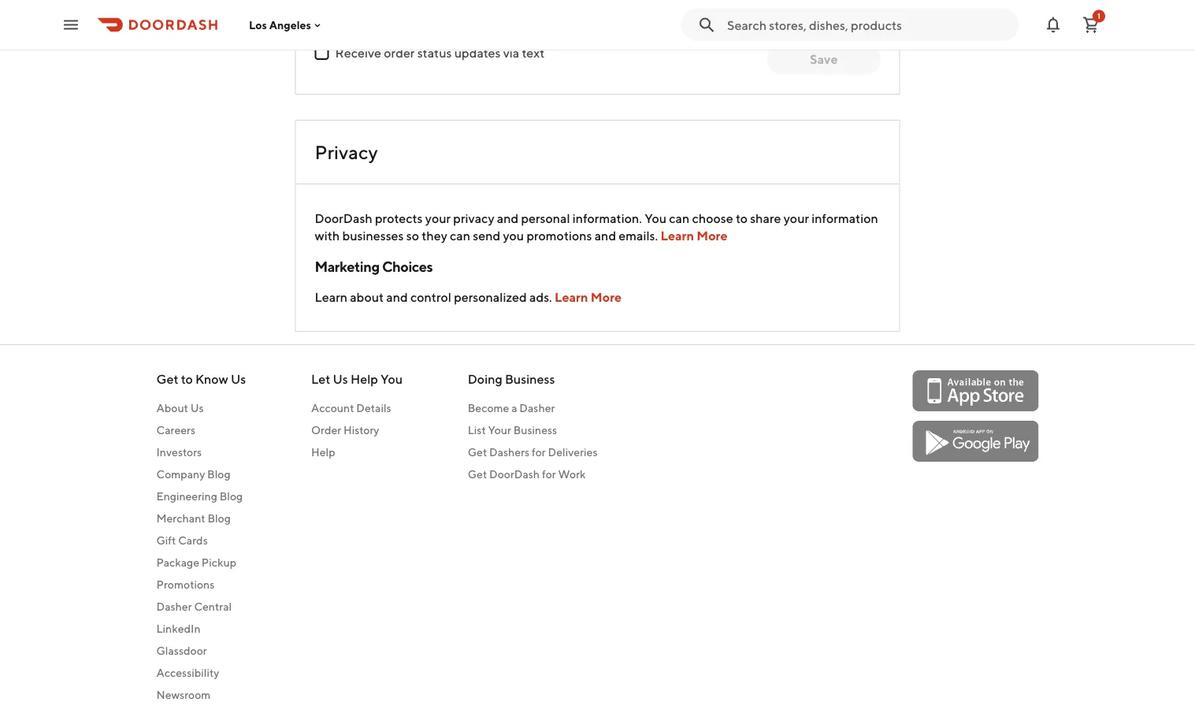 Task type: locate. For each thing, give the bounding box(es) containing it.
help up account details link at the left of the page
[[351, 372, 378, 387]]

more down choose
[[697, 228, 728, 243]]

work
[[559, 468, 586, 481]]

0 vertical spatial blog
[[207, 468, 231, 481]]

1 horizontal spatial your
[[784, 211, 810, 226]]

receive
[[335, 45, 382, 60]]

1 vertical spatial and
[[595, 228, 617, 243]]

gift cards
[[156, 534, 208, 547]]

blog down the engineering blog link
[[208, 512, 231, 525]]

0 vertical spatial and
[[497, 211, 519, 226]]

0 horizontal spatial learn more link
[[555, 290, 622, 305]]

0 horizontal spatial to
[[181, 372, 193, 387]]

dasher
[[520, 402, 555, 415], [156, 600, 192, 613]]

account details link
[[311, 400, 403, 416]]

1 your from the left
[[425, 211, 451, 226]]

your up they
[[425, 211, 451, 226]]

control
[[411, 290, 452, 305]]

business up become a dasher link
[[505, 372, 555, 387]]

open menu image
[[61, 15, 80, 34]]

gift
[[156, 534, 176, 547]]

0 vertical spatial for
[[532, 446, 546, 459]]

1 horizontal spatial doordash
[[490, 468, 540, 481]]

get for get to know us
[[156, 372, 179, 387]]

dashers
[[490, 446, 530, 459]]

blog for merchant blog
[[208, 512, 231, 525]]

learn for learn about and control personalized ads. learn more
[[315, 290, 348, 305]]

2 vertical spatial and
[[386, 290, 408, 305]]

0 horizontal spatial more
[[591, 290, 622, 305]]

1 vertical spatial can
[[450, 228, 471, 243]]

1 vertical spatial blog
[[220, 490, 243, 503]]

become
[[468, 402, 510, 415]]

learn
[[661, 228, 695, 243], [315, 290, 348, 305], [555, 290, 588, 305]]

get inside "link"
[[468, 468, 487, 481]]

deliveries
[[548, 446, 598, 459]]

send
[[473, 228, 501, 243]]

0 vertical spatial doordash
[[315, 211, 373, 226]]

order history
[[311, 424, 380, 437]]

learn right emails. at top right
[[661, 228, 695, 243]]

doordash
[[315, 211, 373, 226], [490, 468, 540, 481]]

0 horizontal spatial you
[[381, 372, 403, 387]]

0 vertical spatial learn more link
[[661, 228, 728, 243]]

marketing choices
[[315, 258, 433, 275]]

learn more link down choose
[[661, 228, 728, 243]]

you up details
[[381, 372, 403, 387]]

0 horizontal spatial dasher
[[156, 600, 192, 613]]

package
[[156, 556, 199, 569]]

more
[[697, 228, 728, 243], [591, 290, 622, 305]]

to inside the doordash protects your privacy and personal information. you can choose to share your information with businesses so they can send you promotions and emails.
[[736, 211, 748, 226]]

your right share
[[784, 211, 810, 226]]

0 horizontal spatial learn
[[315, 290, 348, 305]]

2 horizontal spatial us
[[333, 372, 348, 387]]

for inside "link"
[[542, 468, 556, 481]]

2 vertical spatial get
[[468, 468, 487, 481]]

1 horizontal spatial dasher
[[520, 402, 555, 415]]

0 vertical spatial help
[[351, 372, 378, 387]]

dasher up the list your business link
[[520, 402, 555, 415]]

0 horizontal spatial your
[[425, 211, 451, 226]]

1 horizontal spatial to
[[736, 211, 748, 226]]

get
[[156, 372, 179, 387], [468, 446, 487, 459], [468, 468, 487, 481]]

help
[[351, 372, 378, 387], [311, 446, 335, 459]]

save
[[810, 52, 838, 67]]

us right let
[[333, 372, 348, 387]]

0 horizontal spatial us
[[191, 402, 204, 415]]

and right about
[[386, 290, 408, 305]]

1 vertical spatial learn more link
[[555, 290, 622, 305]]

to left share
[[736, 211, 748, 226]]

become a dasher link
[[468, 400, 598, 416]]

los angeles
[[249, 18, 311, 31]]

information
[[812, 211, 879, 226]]

get for get dashers for deliveries
[[468, 446, 487, 459]]

1 horizontal spatial learn more link
[[661, 228, 728, 243]]

for down the list your business link
[[532, 446, 546, 459]]

1 button
[[1076, 9, 1108, 41]]

can
[[669, 211, 690, 226], [450, 228, 471, 243]]

1 horizontal spatial us
[[231, 372, 246, 387]]

engineering blog link
[[156, 489, 246, 505]]

1 horizontal spatial you
[[645, 211, 667, 226]]

business down become a dasher link
[[514, 424, 557, 437]]

and down information.
[[595, 228, 617, 243]]

doordash up with
[[315, 211, 373, 226]]

personal
[[521, 211, 570, 226]]

1 horizontal spatial can
[[669, 211, 690, 226]]

learn down marketing
[[315, 290, 348, 305]]

1 vertical spatial get
[[468, 446, 487, 459]]

0 vertical spatial you
[[645, 211, 667, 226]]

1 vertical spatial for
[[542, 468, 556, 481]]

merchant
[[156, 512, 205, 525]]

save button
[[768, 43, 881, 75]]

1 vertical spatial you
[[381, 372, 403, 387]]

engineering blog
[[156, 490, 243, 503]]

to left the 'know'
[[181, 372, 193, 387]]

promotions link
[[156, 577, 246, 593]]

Store search: begin typing to search for stores available on DoorDash text field
[[728, 16, 1010, 34]]

order history link
[[311, 423, 403, 438]]

can down privacy
[[450, 228, 471, 243]]

2 vertical spatial blog
[[208, 512, 231, 525]]

get to know us
[[156, 372, 246, 387]]

blog for engineering blog
[[220, 490, 243, 503]]

for for doordash
[[542, 468, 556, 481]]

1 horizontal spatial help
[[351, 372, 378, 387]]

0 vertical spatial more
[[697, 228, 728, 243]]

us inside the about us link
[[191, 402, 204, 415]]

more right the ads. in the top left of the page
[[591, 290, 622, 305]]

and up you
[[497, 211, 519, 226]]

accessibility link
[[156, 665, 246, 681]]

blog for company blog
[[207, 468, 231, 481]]

company blog
[[156, 468, 231, 481]]

help down order
[[311, 446, 335, 459]]

privacy
[[315, 141, 378, 163]]

you
[[645, 211, 667, 226], [381, 372, 403, 387]]

order
[[311, 424, 341, 437]]

us right the 'know'
[[231, 372, 246, 387]]

can up the learn more
[[669, 211, 690, 226]]

blog down the investors link
[[207, 468, 231, 481]]

1 vertical spatial doordash
[[490, 468, 540, 481]]

about us
[[156, 402, 204, 415]]

2 horizontal spatial learn
[[661, 228, 695, 243]]

1 horizontal spatial more
[[697, 228, 728, 243]]

learn more link
[[661, 228, 728, 243], [555, 290, 622, 305]]

1 vertical spatial help
[[311, 446, 335, 459]]

learn about and control personalized ads. learn more
[[315, 290, 622, 305]]

0 horizontal spatial doordash
[[315, 211, 373, 226]]

2 horizontal spatial and
[[595, 228, 617, 243]]

business
[[505, 372, 555, 387], [514, 424, 557, 437]]

0 vertical spatial get
[[156, 372, 179, 387]]

pickup
[[202, 556, 237, 569]]

us up the "careers" 'link'
[[191, 402, 204, 415]]

1 vertical spatial business
[[514, 424, 557, 437]]

0 vertical spatial dasher
[[520, 402, 555, 415]]

blog down company blog link
[[220, 490, 243, 503]]

for left work
[[542, 468, 556, 481]]

a
[[512, 402, 518, 415]]

learn more
[[661, 228, 728, 243]]

you up emails. at top right
[[645, 211, 667, 226]]

company
[[156, 468, 205, 481]]

learn more link right the ads. in the top left of the page
[[555, 290, 622, 305]]

learn right the ads. in the top left of the page
[[555, 290, 588, 305]]

0 horizontal spatial help
[[311, 446, 335, 459]]

doordash protects your privacy and personal information. you can choose to share your information with businesses so they can send you promotions and emails.
[[315, 211, 879, 243]]

dasher up linkedin
[[156, 600, 192, 613]]

blog
[[207, 468, 231, 481], [220, 490, 243, 503], [208, 512, 231, 525]]

list your business
[[468, 424, 557, 437]]

angeles
[[269, 18, 311, 31]]

0 vertical spatial to
[[736, 211, 748, 226]]

doordash down dashers
[[490, 468, 540, 481]]

help link
[[311, 445, 403, 460]]

central
[[194, 600, 232, 613]]



Task type: vqa. For each thing, say whether or not it's contained in the screenshot.
share at the right of the page
yes



Task type: describe. For each thing, give the bounding box(es) containing it.
doing
[[468, 372, 503, 387]]

account details
[[311, 402, 392, 415]]

linkedin link
[[156, 621, 246, 637]]

text
[[522, 45, 545, 60]]

1 vertical spatial dasher
[[156, 600, 192, 613]]

los
[[249, 18, 267, 31]]

so
[[407, 228, 419, 243]]

learn more link for learn about and control personalized ads.
[[555, 290, 622, 305]]

us for about us
[[191, 402, 204, 415]]

glassdoor link
[[156, 643, 246, 659]]

0 horizontal spatial can
[[450, 228, 471, 243]]

0 vertical spatial can
[[669, 211, 690, 226]]

careers link
[[156, 423, 246, 438]]

gift cards link
[[156, 533, 246, 549]]

receive order status updates via text
[[335, 45, 545, 60]]

marketing
[[315, 258, 380, 275]]

doordash inside "link"
[[490, 468, 540, 481]]

know
[[195, 372, 228, 387]]

with
[[315, 228, 340, 243]]

0 vertical spatial business
[[505, 372, 555, 387]]

become a dasher
[[468, 402, 555, 415]]

let
[[311, 372, 331, 387]]

personalized
[[454, 290, 527, 305]]

get doordash for work link
[[468, 467, 598, 482]]

you inside the doordash protects your privacy and personal information. you can choose to share your information with businesses so they can send you promotions and emails.
[[645, 211, 667, 226]]

help inside help link
[[311, 446, 335, 459]]

los angeles button
[[249, 18, 324, 31]]

promotions
[[527, 228, 592, 243]]

1 horizontal spatial and
[[497, 211, 519, 226]]

about us link
[[156, 400, 246, 416]]

investors link
[[156, 445, 246, 460]]

promotions
[[156, 578, 215, 591]]

status
[[418, 45, 452, 60]]

engineering
[[156, 490, 217, 503]]

get for get doordash for work
[[468, 468, 487, 481]]

1
[[1098, 11, 1101, 20]]

information.
[[573, 211, 642, 226]]

ads.
[[530, 290, 552, 305]]

updates
[[455, 45, 501, 60]]

investors
[[156, 446, 202, 459]]

1 horizontal spatial learn
[[555, 290, 588, 305]]

order
[[384, 45, 415, 60]]

glassdoor
[[156, 644, 207, 657]]

get dashers for deliveries link
[[468, 445, 598, 460]]

history
[[344, 424, 380, 437]]

merchant blog link
[[156, 511, 246, 527]]

dasher central link
[[156, 599, 246, 615]]

doordash inside the doordash protects your privacy and personal information. you can choose to share your information with businesses so they can send you promotions and emails.
[[315, 211, 373, 226]]

1 vertical spatial more
[[591, 290, 622, 305]]

Receive order status updates via text checkbox
[[315, 46, 329, 60]]

about
[[156, 402, 188, 415]]

details
[[357, 402, 392, 415]]

they
[[422, 228, 448, 243]]

learn for learn more
[[661, 228, 695, 243]]

newsroom link
[[156, 687, 246, 703]]

get doordash for work
[[468, 468, 586, 481]]

about
[[350, 290, 384, 305]]

company blog link
[[156, 467, 246, 482]]

us for let us help you
[[333, 372, 348, 387]]

share
[[751, 211, 782, 226]]

choose
[[692, 211, 734, 226]]

choices
[[382, 258, 433, 275]]

for for dashers
[[532, 446, 546, 459]]

cards
[[178, 534, 208, 547]]

1 items, open order cart image
[[1082, 15, 1101, 34]]

account
[[311, 402, 354, 415]]

package pickup link
[[156, 555, 246, 571]]

2 your from the left
[[784, 211, 810, 226]]

let us help you
[[311, 372, 403, 387]]

accessibility
[[156, 667, 219, 680]]

via
[[503, 45, 520, 60]]

you
[[503, 228, 524, 243]]

privacy
[[454, 211, 495, 226]]

merchant blog
[[156, 512, 231, 525]]

your
[[488, 424, 512, 437]]

learn more link for doordash protects your privacy and personal information. you can choose to share your information with businesses so they can send you promotions and emails.
[[661, 228, 728, 243]]

0 horizontal spatial and
[[386, 290, 408, 305]]

notification bell image
[[1044, 15, 1063, 34]]

protects
[[375, 211, 423, 226]]

careers
[[156, 424, 196, 437]]

1 vertical spatial to
[[181, 372, 193, 387]]

list
[[468, 424, 486, 437]]

get dashers for deliveries
[[468, 446, 598, 459]]

newsroom
[[156, 689, 211, 702]]

list your business link
[[468, 423, 598, 438]]

dasher central
[[156, 600, 232, 613]]

linkedin
[[156, 622, 201, 635]]

emails.
[[619, 228, 658, 243]]

doing business
[[468, 372, 555, 387]]



